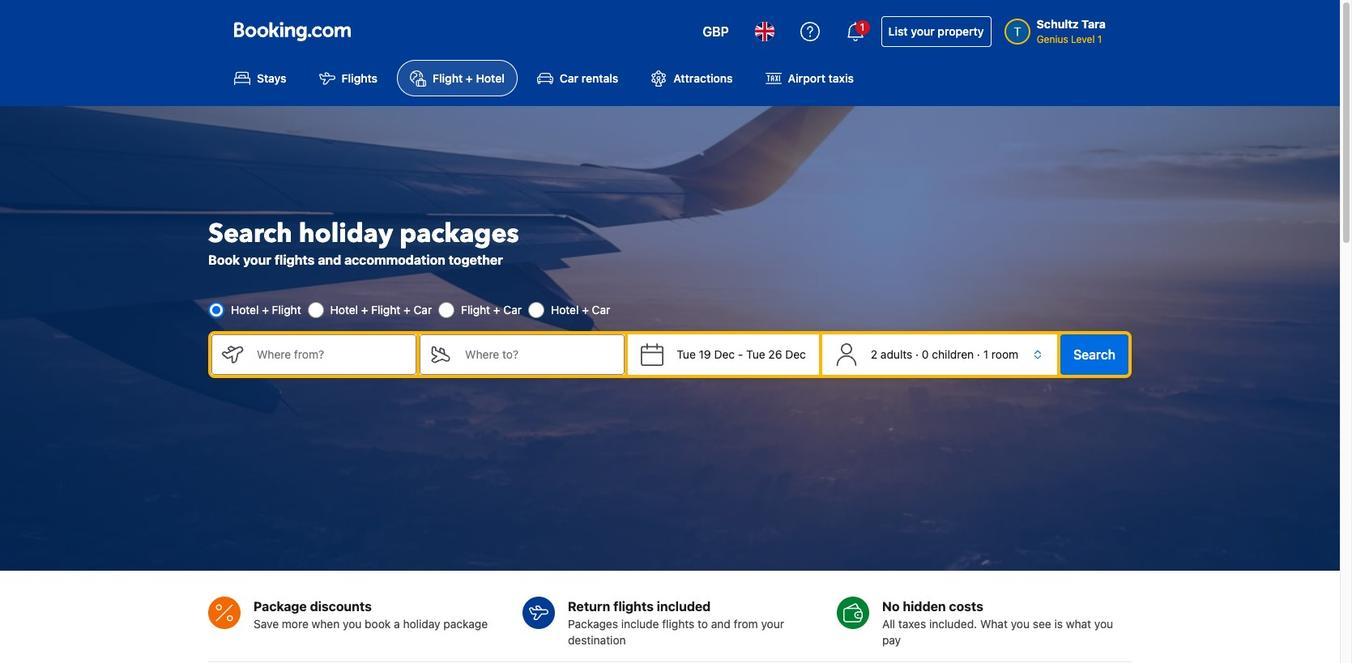 Task type: describe. For each thing, give the bounding box(es) containing it.
hotel + flight + car
[[330, 303, 432, 317]]

what
[[1067, 617, 1092, 631]]

save
[[254, 617, 279, 631]]

pay
[[883, 634, 902, 647]]

no hidden costs all taxes included. what you see is what you pay
[[883, 600, 1114, 647]]

hotel for hotel + car
[[551, 303, 579, 317]]

+ for flight + car
[[494, 303, 501, 317]]

package
[[444, 617, 488, 631]]

2 tue from the left
[[747, 348, 766, 361]]

see
[[1033, 617, 1052, 631]]

1 button
[[836, 12, 875, 51]]

flight + hotel link
[[397, 60, 518, 97]]

gbp
[[703, 24, 729, 39]]

Where from? field
[[244, 335, 417, 375]]

schultz tara genius level 1
[[1037, 17, 1106, 45]]

return flights included packages include flights to and from your destination
[[568, 600, 785, 647]]

you inside package discounts save more when you book a holiday package
[[343, 617, 362, 631]]

flights link
[[306, 60, 391, 97]]

together
[[449, 253, 503, 267]]

level
[[1072, 33, 1096, 45]]

1 horizontal spatial 1
[[984, 348, 989, 361]]

destination
[[568, 634, 626, 647]]

tue 19 dec - tue 26 dec
[[677, 348, 806, 361]]

package
[[254, 600, 307, 614]]

flight + hotel
[[433, 72, 505, 85]]

hotel + car
[[551, 303, 611, 317]]

airport
[[788, 72, 826, 85]]

car rentals link
[[524, 60, 632, 97]]

2 · from the left
[[978, 348, 981, 361]]

flights for flights
[[662, 617, 695, 631]]

when
[[312, 617, 340, 631]]

taxes
[[899, 617, 927, 631]]

search for search holiday packages book your flights and accommodation together
[[208, 216, 293, 252]]

+ for flight + hotel
[[466, 72, 473, 85]]

3 you from the left
[[1095, 617, 1114, 631]]

hotel inside flight + hotel 'link'
[[476, 72, 505, 85]]

rentals
[[582, 72, 619, 85]]

2 dec from the left
[[786, 348, 806, 361]]

list your property
[[889, 24, 985, 38]]

flights for holiday
[[275, 253, 315, 267]]

1 inside 'button'
[[861, 21, 865, 33]]

book
[[208, 253, 240, 267]]

hotel for hotel + flight + car
[[330, 303, 358, 317]]

hotel + flight
[[231, 303, 301, 317]]

search holiday packages book your flights and accommodation together
[[208, 216, 519, 267]]

package discounts save more when you book a holiday package
[[254, 600, 488, 631]]

accommodation
[[345, 253, 446, 267]]

1 tue from the left
[[677, 348, 696, 361]]



Task type: vqa. For each thing, say whether or not it's contained in the screenshot.
Fabulous related to Charleston
no



Task type: locate. For each thing, give the bounding box(es) containing it.
flights up include
[[614, 600, 654, 614]]

19
[[699, 348, 711, 361]]

search inside search button
[[1074, 348, 1116, 362]]

· left 0
[[916, 348, 919, 361]]

you down discounts
[[343, 617, 362, 631]]

holiday
[[299, 216, 393, 252], [403, 617, 441, 631]]

1 horizontal spatial and
[[712, 617, 731, 631]]

1 vertical spatial your
[[243, 253, 272, 267]]

+ inside 'link'
[[466, 72, 473, 85]]

flights down included at bottom
[[662, 617, 695, 631]]

flights up hotel + flight
[[275, 253, 315, 267]]

and left the accommodation
[[318, 253, 341, 267]]

you right the what
[[1095, 617, 1114, 631]]

from
[[734, 617, 758, 631]]

1
[[861, 21, 865, 33], [1098, 33, 1103, 45], [984, 348, 989, 361]]

1 horizontal spatial tue
[[747, 348, 766, 361]]

1 left room
[[984, 348, 989, 361]]

and
[[318, 253, 341, 267], [712, 617, 731, 631]]

hotel for hotel + flight
[[231, 303, 259, 317]]

gbp button
[[693, 12, 739, 51]]

+ for hotel + flight + car
[[361, 303, 368, 317]]

2 horizontal spatial your
[[911, 24, 935, 38]]

flights inside search holiday packages book your flights and accommodation together
[[275, 253, 315, 267]]

attractions link
[[638, 60, 746, 97]]

0 horizontal spatial holiday
[[299, 216, 393, 252]]

all
[[883, 617, 896, 631]]

packages
[[400, 216, 519, 252]]

0 horizontal spatial dec
[[715, 348, 735, 361]]

schultz
[[1037, 17, 1080, 31]]

and inside search holiday packages book your flights and accommodation together
[[318, 253, 341, 267]]

stays link
[[221, 60, 300, 97]]

tue
[[677, 348, 696, 361], [747, 348, 766, 361]]

1 left list
[[861, 21, 865, 33]]

· right children
[[978, 348, 981, 361]]

and right to
[[712, 617, 731, 631]]

+
[[466, 72, 473, 85], [262, 303, 269, 317], [361, 303, 368, 317], [404, 303, 411, 317], [494, 303, 501, 317], [582, 303, 589, 317]]

0 vertical spatial and
[[318, 253, 341, 267]]

is
[[1055, 617, 1064, 631]]

flight + car
[[461, 303, 522, 317]]

2 vertical spatial flights
[[662, 617, 695, 631]]

hotel
[[476, 72, 505, 85], [231, 303, 259, 317], [330, 303, 358, 317], [551, 303, 579, 317]]

search inside search holiday packages book your flights and accommodation together
[[208, 216, 293, 252]]

+ for hotel + flight
[[262, 303, 269, 317]]

genius
[[1037, 33, 1069, 45]]

dec
[[715, 348, 735, 361], [786, 348, 806, 361]]

your inside search holiday packages book your flights and accommodation together
[[243, 253, 272, 267]]

0 vertical spatial your
[[911, 24, 935, 38]]

stays
[[257, 72, 287, 85]]

0 vertical spatial search
[[208, 216, 293, 252]]

return
[[568, 600, 611, 614]]

airport taxis link
[[753, 60, 867, 97]]

what
[[981, 617, 1008, 631]]

taxis
[[829, 72, 854, 85]]

1 you from the left
[[343, 617, 362, 631]]

property
[[938, 24, 985, 38]]

list your property link
[[882, 16, 992, 47]]

adults
[[881, 348, 913, 361]]

0 horizontal spatial tue
[[677, 348, 696, 361]]

room
[[992, 348, 1019, 361]]

·
[[916, 348, 919, 361], [978, 348, 981, 361]]

your right from at the bottom
[[762, 617, 785, 631]]

holiday up the accommodation
[[299, 216, 393, 252]]

1 horizontal spatial flights
[[614, 600, 654, 614]]

tara
[[1082, 17, 1106, 31]]

0 horizontal spatial your
[[243, 253, 272, 267]]

search button
[[1061, 335, 1129, 375]]

no
[[883, 600, 900, 614]]

2 horizontal spatial you
[[1095, 617, 1114, 631]]

discounts
[[310, 600, 372, 614]]

holiday inside search holiday packages book your flights and accommodation together
[[299, 216, 393, 252]]

0 horizontal spatial you
[[343, 617, 362, 631]]

1 horizontal spatial ·
[[978, 348, 981, 361]]

your inside return flights included packages include flights to and from your destination
[[762, 617, 785, 631]]

+ for hotel + car
[[582, 303, 589, 317]]

book
[[365, 617, 391, 631]]

1 horizontal spatial holiday
[[403, 617, 441, 631]]

your
[[911, 24, 935, 38], [243, 253, 272, 267], [762, 617, 785, 631]]

your right book
[[243, 253, 272, 267]]

-
[[738, 348, 744, 361]]

1 horizontal spatial your
[[762, 617, 785, 631]]

holiday inside package discounts save more when you book a holiday package
[[403, 617, 441, 631]]

0 horizontal spatial 1
[[861, 21, 865, 33]]

and inside return flights included packages include flights to and from your destination
[[712, 617, 731, 631]]

costs
[[950, 600, 984, 614]]

1 horizontal spatial search
[[1074, 348, 1116, 362]]

1 vertical spatial holiday
[[403, 617, 441, 631]]

2
[[871, 348, 878, 361]]

booking.com online hotel reservations image
[[234, 22, 351, 41]]

1 inside schultz tara genius level 1
[[1098, 33, 1103, 45]]

2 horizontal spatial flights
[[662, 617, 695, 631]]

0 horizontal spatial search
[[208, 216, 293, 252]]

flights
[[275, 253, 315, 267], [614, 600, 654, 614], [662, 617, 695, 631]]

1 vertical spatial flights
[[614, 600, 654, 614]]

2 you from the left
[[1011, 617, 1030, 631]]

car rentals
[[560, 72, 619, 85]]

included.
[[930, 617, 978, 631]]

holiday right a
[[403, 617, 441, 631]]

you
[[343, 617, 362, 631], [1011, 617, 1030, 631], [1095, 617, 1114, 631]]

2 vertical spatial your
[[762, 617, 785, 631]]

0 horizontal spatial and
[[318, 253, 341, 267]]

1 vertical spatial and
[[712, 617, 731, 631]]

0 horizontal spatial flights
[[275, 253, 315, 267]]

flight inside 'link'
[[433, 72, 463, 85]]

a
[[394, 617, 400, 631]]

1 down tara
[[1098, 33, 1103, 45]]

0 vertical spatial flights
[[275, 253, 315, 267]]

Where to? field
[[452, 335, 625, 375]]

children
[[933, 348, 974, 361]]

search
[[208, 216, 293, 252], [1074, 348, 1116, 362]]

2 horizontal spatial 1
[[1098, 33, 1103, 45]]

0 vertical spatial holiday
[[299, 216, 393, 252]]

included
[[657, 600, 711, 614]]

search for search
[[1074, 348, 1116, 362]]

your right list
[[911, 24, 935, 38]]

you left see
[[1011, 617, 1030, 631]]

include
[[622, 617, 659, 631]]

packages
[[568, 617, 618, 631]]

tue right -
[[747, 348, 766, 361]]

list
[[889, 24, 908, 38]]

2 adults · 0 children · 1 room
[[871, 348, 1019, 361]]

26
[[769, 348, 783, 361]]

car
[[560, 72, 579, 85], [414, 303, 432, 317], [504, 303, 522, 317], [592, 303, 611, 317]]

attractions
[[674, 72, 733, 85]]

1 horizontal spatial you
[[1011, 617, 1030, 631]]

1 dec from the left
[[715, 348, 735, 361]]

1 horizontal spatial dec
[[786, 348, 806, 361]]

airport taxis
[[788, 72, 854, 85]]

flight
[[433, 72, 463, 85], [272, 303, 301, 317], [372, 303, 401, 317], [461, 303, 491, 317]]

hidden
[[903, 600, 947, 614]]

tue left 19
[[677, 348, 696, 361]]

flights
[[342, 72, 378, 85]]

0
[[922, 348, 929, 361]]

dec left -
[[715, 348, 735, 361]]

more
[[282, 617, 309, 631]]

1 · from the left
[[916, 348, 919, 361]]

0 horizontal spatial ·
[[916, 348, 919, 361]]

1 vertical spatial search
[[1074, 348, 1116, 362]]

to
[[698, 617, 709, 631]]

dec right 26
[[786, 348, 806, 361]]



